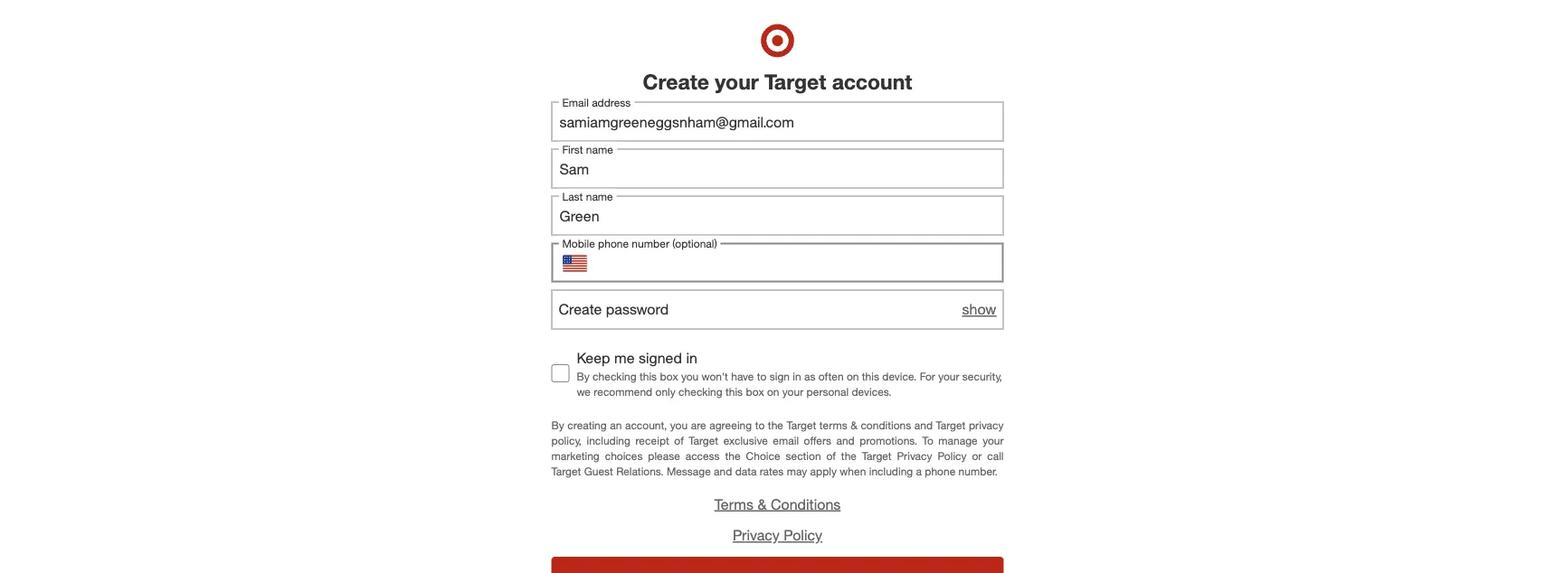 Task type: locate. For each thing, give the bounding box(es) containing it.
only
[[655, 385, 676, 399]]

recommend
[[594, 385, 652, 399]]

us members only. image
[[562, 251, 588, 276]]

number.
[[959, 465, 998, 479]]

1 horizontal spatial policy
[[938, 450, 967, 463]]

policy down conditions
[[784, 527, 822, 545]]

0 horizontal spatial box
[[660, 370, 678, 383]]

you
[[681, 370, 699, 383], [670, 419, 688, 432]]

None telephone field
[[551, 243, 1004, 283]]

0 vertical spatial you
[[681, 370, 699, 383]]

1 horizontal spatial &
[[851, 419, 857, 432]]

None text field
[[551, 102, 1004, 142], [551, 149, 1004, 189], [551, 102, 1004, 142], [551, 149, 1004, 189]]

0 vertical spatial in
[[686, 349, 697, 367]]

may
[[787, 465, 807, 479]]

of up apply
[[826, 450, 836, 463]]

including down an
[[587, 434, 630, 448]]

0 horizontal spatial in
[[686, 349, 697, 367]]

target left account
[[765, 69, 826, 94]]

1 horizontal spatial and
[[836, 434, 855, 448]]

often
[[818, 370, 844, 383]]

by up policy, at bottom
[[551, 419, 564, 432]]

terms & conditions link
[[714, 496, 841, 513]]

1 vertical spatial checking
[[679, 385, 723, 399]]

your down 'sign'
[[782, 385, 803, 399]]

email
[[773, 434, 799, 448]]

target up "manage"
[[936, 419, 966, 432]]

including left a
[[869, 465, 913, 479]]

on right 'often' at the bottom right of page
[[847, 370, 859, 383]]

the up when
[[841, 450, 857, 463]]

terms
[[714, 496, 754, 513]]

are
[[691, 419, 706, 432]]

1 vertical spatial by
[[551, 419, 564, 432]]

0 vertical spatial checking
[[593, 370, 637, 383]]

checking
[[593, 370, 637, 383], [679, 385, 723, 399]]

0 vertical spatial policy
[[938, 450, 967, 463]]

1 vertical spatial and
[[836, 434, 855, 448]]

0 horizontal spatial including
[[587, 434, 630, 448]]

devices.
[[852, 385, 892, 399]]

this down have
[[726, 385, 743, 399]]

box
[[660, 370, 678, 383], [746, 385, 764, 399]]

by inside by creating an account, you are agreeing to the target terms & conditions and target privacy policy, including receipt of target exclusive email offers and promotions. to manage your marketing choices please access the choice section of the target privacy policy or call target guest relations. message and data rates may apply when including a phone number.
[[551, 419, 564, 432]]

terms
[[819, 419, 847, 432]]

None text field
[[551, 196, 1004, 236]]

your inside by creating an account, you are agreeing to the target terms & conditions and target privacy policy, including receipt of target exclusive email offers and promotions. to manage your marketing choices please access the choice section of the target privacy policy or call target guest relations. message and data rates may apply when including a phone number.
[[983, 434, 1004, 448]]

in right signed
[[686, 349, 697, 367]]

personal
[[807, 385, 849, 399]]

by up we
[[577, 370, 590, 383]]

0 vertical spatial and
[[914, 419, 933, 432]]

1 horizontal spatial including
[[869, 465, 913, 479]]

offers
[[804, 434, 831, 448]]

&
[[851, 419, 857, 432], [758, 496, 767, 513]]

0 vertical spatial of
[[674, 434, 684, 448]]

and
[[914, 419, 933, 432], [836, 434, 855, 448], [714, 465, 732, 479]]

the down exclusive
[[725, 450, 741, 463]]

this down signed
[[640, 370, 657, 383]]

0 horizontal spatial privacy
[[733, 527, 780, 545]]

on
[[847, 370, 859, 383], [767, 385, 779, 399]]

privacy down terms & conditions
[[733, 527, 780, 545]]

None checkbox
[[551, 365, 569, 383]]

including
[[587, 434, 630, 448], [869, 465, 913, 479]]

to inside keep me signed in by checking this box you won't have to sign in as often on this device. for your security, we recommend only checking this box on your personal devices.
[[757, 370, 767, 383]]

you left are
[[670, 419, 688, 432]]

access
[[685, 450, 720, 463]]

on down 'sign'
[[767, 385, 779, 399]]

and left data
[[714, 465, 732, 479]]

apply
[[810, 465, 837, 479]]

1 horizontal spatial by
[[577, 370, 590, 383]]

we
[[577, 385, 591, 399]]

this
[[640, 370, 657, 383], [862, 370, 879, 383], [726, 385, 743, 399]]

& right terms at the bottom of the page
[[851, 419, 857, 432]]

target down marketing at the left bottom
[[551, 465, 581, 479]]

or
[[972, 450, 982, 463]]

0 vertical spatial &
[[851, 419, 857, 432]]

and up to on the right bottom
[[914, 419, 933, 432]]

and down terms at the bottom of the page
[[836, 434, 855, 448]]

conditions
[[861, 419, 911, 432]]

this up devices.
[[862, 370, 879, 383]]

create
[[643, 69, 709, 94]]

policy,
[[551, 434, 582, 448]]

your
[[715, 69, 759, 94], [938, 370, 959, 383], [782, 385, 803, 399], [983, 434, 1004, 448]]

box up only on the left
[[660, 370, 678, 383]]

to
[[757, 370, 767, 383], [755, 419, 765, 432]]

1 horizontal spatial of
[[826, 450, 836, 463]]

1 horizontal spatial box
[[746, 385, 764, 399]]

the
[[768, 419, 783, 432], [725, 450, 741, 463], [841, 450, 857, 463]]

in
[[686, 349, 697, 367], [793, 370, 801, 383]]

1 horizontal spatial in
[[793, 370, 801, 383]]

1 horizontal spatial on
[[847, 370, 859, 383]]

to up exclusive
[[755, 419, 765, 432]]

call
[[987, 450, 1004, 463]]

by inside keep me signed in by checking this box you won't have to sign in as often on this device. for your security, we recommend only checking this box on your personal devices.
[[577, 370, 590, 383]]

0 vertical spatial on
[[847, 370, 859, 383]]

marketing
[[551, 450, 600, 463]]

privacy
[[969, 419, 1004, 432]]

when
[[840, 465, 866, 479]]

policy
[[938, 450, 967, 463], [784, 527, 822, 545]]

by creating an account, you are agreeing to the target terms & conditions and target privacy policy, including receipt of target exclusive email offers and promotions. to manage your marketing choices please access the choice section of the target privacy policy or call target guest relations. message and data rates may apply when including a phone number.
[[551, 419, 1004, 479]]

security,
[[962, 370, 1002, 383]]

0 horizontal spatial this
[[640, 370, 657, 383]]

checking up recommend
[[593, 370, 637, 383]]

by
[[577, 370, 590, 383], [551, 419, 564, 432]]

1 horizontal spatial the
[[768, 419, 783, 432]]

None password field
[[551, 290, 1004, 330]]

relations.
[[616, 465, 664, 479]]

1 vertical spatial in
[[793, 370, 801, 383]]

1 horizontal spatial privacy
[[897, 450, 932, 463]]

box down have
[[746, 385, 764, 399]]

target
[[765, 69, 826, 94], [787, 419, 816, 432], [936, 419, 966, 432], [689, 434, 718, 448], [862, 450, 892, 463], [551, 465, 581, 479]]

of up please
[[674, 434, 684, 448]]

privacy up a
[[897, 450, 932, 463]]

terms & conditions
[[714, 496, 841, 513]]

your up call at the right of the page
[[983, 434, 1004, 448]]

you left won't
[[681, 370, 699, 383]]

0 horizontal spatial policy
[[784, 527, 822, 545]]

rates
[[760, 465, 784, 479]]

0 vertical spatial box
[[660, 370, 678, 383]]

1 vertical spatial to
[[755, 419, 765, 432]]

of
[[674, 434, 684, 448], [826, 450, 836, 463]]

to inside by creating an account, you are agreeing to the target terms & conditions and target privacy policy, including receipt of target exclusive email offers and promotions. to manage your marketing choices please access the choice section of the target privacy policy or call target guest relations. message and data rates may apply when including a phone number.
[[755, 419, 765, 432]]

data
[[735, 465, 757, 479]]

1 vertical spatial &
[[758, 496, 767, 513]]

0 horizontal spatial and
[[714, 465, 732, 479]]

1 vertical spatial you
[[670, 419, 688, 432]]

policy down "manage"
[[938, 450, 967, 463]]

creating
[[567, 419, 607, 432]]

the up email
[[768, 419, 783, 432]]

2 vertical spatial and
[[714, 465, 732, 479]]

& right terms
[[758, 496, 767, 513]]

receipt
[[635, 434, 669, 448]]

in left as
[[793, 370, 801, 383]]

your right for
[[938, 370, 959, 383]]

keep
[[577, 349, 610, 367]]

0 horizontal spatial by
[[551, 419, 564, 432]]

1 horizontal spatial checking
[[679, 385, 723, 399]]

0 vertical spatial to
[[757, 370, 767, 383]]

1 vertical spatial on
[[767, 385, 779, 399]]

to
[[922, 434, 933, 448]]

manage
[[938, 434, 978, 448]]

promotions.
[[860, 434, 917, 448]]

checking down won't
[[679, 385, 723, 399]]

0 vertical spatial by
[[577, 370, 590, 383]]

to left 'sign'
[[757, 370, 767, 383]]

you inside by creating an account, you are agreeing to the target terms & conditions and target privacy policy, including receipt of target exclusive email offers and promotions. to manage your marketing choices please access the choice section of the target privacy policy or call target guest relations. message and data rates may apply when including a phone number.
[[670, 419, 688, 432]]

0 vertical spatial privacy
[[897, 450, 932, 463]]

privacy
[[897, 450, 932, 463], [733, 527, 780, 545]]



Task type: vqa. For each thing, say whether or not it's contained in the screenshot.
Galaxy
no



Task type: describe. For each thing, give the bounding box(es) containing it.
target down promotions.
[[862, 450, 892, 463]]

0 horizontal spatial on
[[767, 385, 779, 399]]

phone
[[925, 465, 956, 479]]

0 horizontal spatial checking
[[593, 370, 637, 383]]

privacy policy
[[733, 527, 822, 545]]

you inside keep me signed in by checking this box you won't have to sign in as often on this device. for your security, we recommend only checking this box on your personal devices.
[[681, 370, 699, 383]]

signed
[[639, 349, 682, 367]]

1 vertical spatial box
[[746, 385, 764, 399]]

device.
[[882, 370, 917, 383]]

your right create
[[715, 69, 759, 94]]

1 vertical spatial of
[[826, 450, 836, 463]]

message
[[667, 465, 711, 479]]

show
[[962, 301, 996, 319]]

target up email
[[787, 419, 816, 432]]

privacy inside by creating an account, you are agreeing to the target terms & conditions and target privacy policy, including receipt of target exclusive email offers and promotions. to manage your marketing choices please access the choice section of the target privacy policy or call target guest relations. message and data rates may apply when including a phone number.
[[897, 450, 932, 463]]

account,
[[625, 419, 667, 432]]

exclusive
[[723, 434, 768, 448]]

show button
[[962, 300, 996, 320]]

account
[[832, 69, 912, 94]]

conditions
[[771, 496, 841, 513]]

an
[[610, 419, 622, 432]]

please
[[648, 450, 680, 463]]

as
[[804, 370, 815, 383]]

guest
[[584, 465, 613, 479]]

0 horizontal spatial of
[[674, 434, 684, 448]]

have
[[731, 370, 754, 383]]

agreeing
[[709, 419, 752, 432]]

0 vertical spatial including
[[587, 434, 630, 448]]

create your target account
[[643, 69, 912, 94]]

target up the access
[[689, 434, 718, 448]]

choices
[[605, 450, 643, 463]]

0 horizontal spatial the
[[725, 450, 741, 463]]

1 horizontal spatial this
[[726, 385, 743, 399]]

& inside by creating an account, you are agreeing to the target terms & conditions and target privacy policy, including receipt of target exclusive email offers and promotions. to manage your marketing choices please access the choice section of the target privacy policy or call target guest relations. message and data rates may apply when including a phone number.
[[851, 419, 857, 432]]

for
[[920, 370, 935, 383]]

choice
[[746, 450, 780, 463]]

0 horizontal spatial &
[[758, 496, 767, 513]]

2 horizontal spatial this
[[862, 370, 879, 383]]

me
[[614, 349, 635, 367]]

sign
[[770, 370, 790, 383]]

1 vertical spatial privacy
[[733, 527, 780, 545]]

section
[[786, 450, 821, 463]]

2 horizontal spatial and
[[914, 419, 933, 432]]

2 horizontal spatial the
[[841, 450, 857, 463]]

keep me signed in by checking this box you won't have to sign in as often on this device. for your security, we recommend only checking this box on your personal devices.
[[577, 349, 1002, 399]]

1 vertical spatial policy
[[784, 527, 822, 545]]

won't
[[702, 370, 728, 383]]

privacy policy link
[[733, 527, 822, 545]]

1 vertical spatial including
[[869, 465, 913, 479]]

a
[[916, 465, 922, 479]]

policy inside by creating an account, you are agreeing to the target terms & conditions and target privacy policy, including receipt of target exclusive email offers and promotions. to manage your marketing choices please access the choice section of the target privacy policy or call target guest relations. message and data rates may apply when including a phone number.
[[938, 450, 967, 463]]



